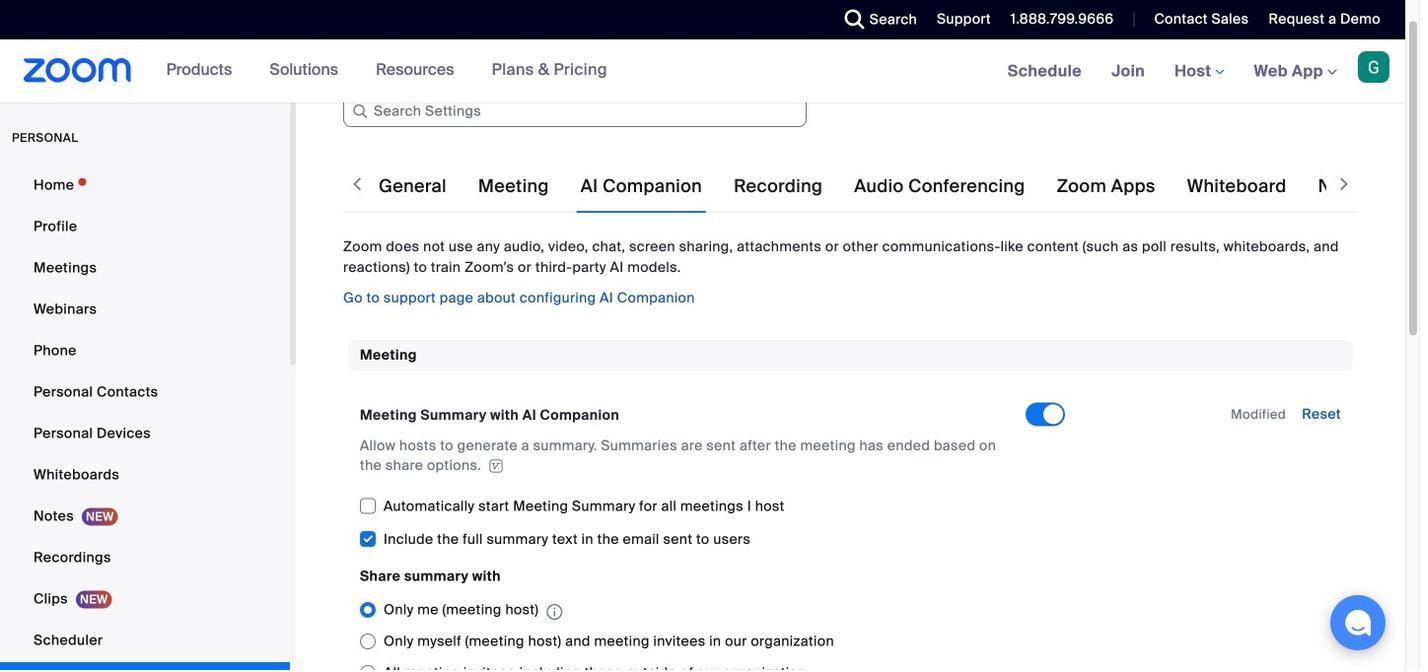 Task type: locate. For each thing, give the bounding box(es) containing it.
option group inside application
[[360, 595, 1081, 671]]

1 vertical spatial application
[[355, 492, 1109, 671]]

meetings navigation
[[993, 39, 1406, 104]]

Search Settings text field
[[343, 96, 807, 127]]

profile picture image
[[1358, 51, 1390, 83]]

option group
[[360, 595, 1081, 671]]

banner
[[0, 39, 1406, 104]]

application
[[360, 436, 1008, 476], [355, 492, 1109, 671]]

support version for meeting summary with ai companion image
[[486, 460, 506, 474]]

learn more about only me (meeting host) image
[[547, 604, 563, 621]]



Task type: describe. For each thing, give the bounding box(es) containing it.
0 vertical spatial application
[[360, 436, 1008, 476]]

personal menu menu
[[0, 166, 290, 671]]

open chat image
[[1345, 610, 1372, 637]]

scroll left image
[[347, 175, 367, 194]]

product information navigation
[[152, 39, 622, 103]]

zoom logo image
[[24, 58, 132, 83]]

meeting element
[[348, 340, 1354, 671]]

scroll right image
[[1335, 175, 1355, 194]]

tabs of my account settings page tab list
[[375, 159, 1421, 214]]



Task type: vqa. For each thing, say whether or not it's contained in the screenshot.
Scroll right icon
yes



